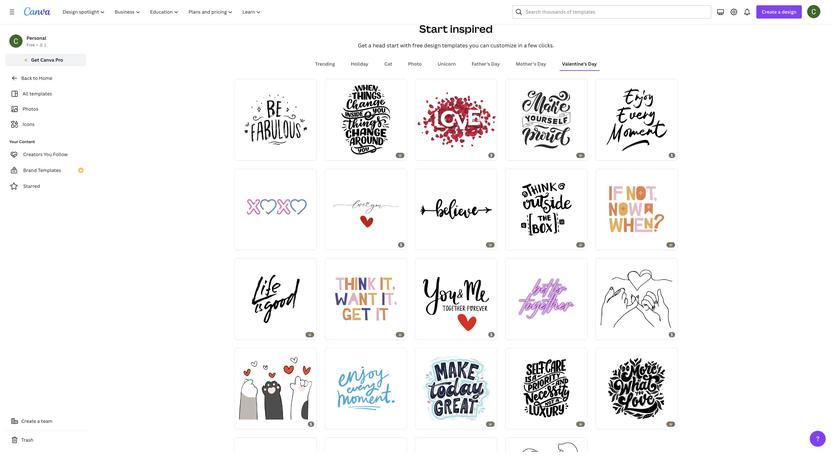 Task type: locate. For each thing, give the bounding box(es) containing it.
$
[[491, 153, 493, 158], [671, 153, 674, 158], [400, 243, 403, 248], [491, 333, 493, 338], [671, 333, 674, 338], [310, 422, 312, 427]]

content
[[19, 139, 35, 145]]

a for head
[[369, 42, 372, 49]]

day
[[492, 61, 500, 67], [538, 61, 547, 67], [589, 61, 597, 67]]

1 right the •
[[44, 42, 46, 48]]

0 horizontal spatial 1
[[44, 42, 46, 48]]

a inside the create a design dropdown button
[[779, 9, 781, 15]]

all templates link
[[9, 88, 82, 100]]

1 day from the left
[[492, 61, 500, 67]]

0 horizontal spatial create
[[21, 419, 36, 425]]

trending
[[315, 61, 335, 67]]

1
[[44, 42, 46, 48], [239, 422, 241, 427]]

3 day from the left
[[589, 61, 597, 67]]

1 of 2
[[239, 422, 249, 427]]

get
[[358, 42, 367, 49], [31, 57, 39, 63]]

0 horizontal spatial blue typographic quote motivational mug - print product image
[[325, 349, 407, 430]]

day right valentine's
[[589, 61, 597, 67]]

purple typographic quote motivational mug - print product image
[[506, 259, 588, 340]]

top level navigation element
[[58, 5, 267, 19]]

0 horizontal spatial get
[[31, 57, 39, 63]]

1 blue typographic quote motivational mug - print product image from the left
[[325, 349, 407, 430]]

1 horizontal spatial pink typographic quote motivational mug - print product image
[[596, 169, 678, 250]]

design
[[782, 9, 797, 15], [424, 42, 441, 49]]

create inside dropdown button
[[762, 9, 777, 15]]

brand templates link
[[5, 164, 86, 177]]

1 vertical spatial get
[[31, 57, 39, 63]]

create a team
[[21, 419, 52, 425]]

start
[[387, 42, 399, 49]]

1 left of
[[239, 422, 241, 427]]

get canva pro button
[[5, 54, 86, 66]]

blue typographic quote motivational mug - print product image
[[325, 349, 407, 430], [415, 349, 498, 430]]

your content
[[9, 139, 35, 145]]

red black white simple minimalist love valentine's day print mug image
[[415, 259, 498, 340]]

day inside button
[[589, 61, 597, 67]]

$ for black white red simple minimalist love valentine's day print mug image
[[400, 243, 403, 248]]

$ for red black white simple minimalist love valentine's day print mug image
[[491, 333, 493, 338]]

inspired
[[450, 22, 493, 36]]

templates
[[442, 42, 468, 49], [30, 91, 52, 97]]

mother's day
[[516, 61, 547, 67]]

design inside the create a design dropdown button
[[782, 9, 797, 15]]

day for mother's day
[[538, 61, 547, 67]]

design right the free
[[424, 42, 441, 49]]

canva
[[40, 57, 54, 63]]

cat
[[385, 61, 392, 67]]

personal
[[27, 35, 46, 41]]

father's day
[[472, 61, 500, 67]]

get left head on the top left
[[358, 42, 367, 49]]

a
[[779, 9, 781, 15], [369, 42, 372, 49], [524, 42, 527, 49], [37, 419, 40, 425]]

1 horizontal spatial create
[[762, 9, 777, 15]]

a for design
[[779, 9, 781, 15]]

1 vertical spatial design
[[424, 42, 441, 49]]

with
[[400, 42, 411, 49]]

a inside create a team button
[[37, 419, 40, 425]]

start inspired
[[420, 22, 493, 36]]

templates
[[38, 167, 61, 174]]

starred
[[23, 183, 40, 190]]

create inside button
[[21, 419, 36, 425]]

red white illustrated love valentine's day mug image
[[415, 79, 498, 160]]

brand
[[23, 167, 37, 174]]

0 vertical spatial pink typographic quote motivational mug - print product image
[[596, 169, 678, 250]]

creators you follow
[[23, 151, 68, 158]]

2
[[247, 422, 249, 427]]

0 horizontal spatial design
[[424, 42, 441, 49]]

2 horizontal spatial day
[[589, 61, 597, 67]]

design left "christina overa" icon
[[782, 9, 797, 15]]

get a head start with free design templates you can customize in a few clicks.
[[358, 42, 555, 49]]

free •
[[27, 42, 38, 48]]

get canva pro
[[31, 57, 63, 63]]

1 horizontal spatial design
[[782, 9, 797, 15]]

0 vertical spatial create
[[762, 9, 777, 15]]

$ for "red white illustrated love valentine's day mug" image
[[491, 153, 493, 158]]

pink typographic quote motivational mug - print product image
[[596, 169, 678, 250], [325, 259, 407, 340]]

get for get canva pro
[[31, 57, 39, 63]]

get inside button
[[31, 57, 39, 63]]

1 horizontal spatial templates
[[442, 42, 468, 49]]

in
[[518, 42, 523, 49]]

0 vertical spatial 1
[[44, 42, 46, 48]]

0 horizontal spatial pink typographic quote motivational mug - print product image
[[325, 259, 407, 340]]

photo button
[[406, 58, 425, 70]]

black typographic quote motivational mug - print product image
[[235, 79, 317, 160], [325, 79, 407, 160], [506, 79, 588, 160], [596, 79, 678, 160], [415, 169, 498, 250], [506, 169, 588, 250], [235, 259, 317, 340], [506, 349, 588, 430], [596, 349, 678, 430], [235, 438, 317, 453], [325, 438, 407, 453]]

creators
[[23, 151, 43, 158]]

1 horizontal spatial 1
[[239, 422, 241, 427]]

1 horizontal spatial day
[[538, 61, 547, 67]]

day right father's
[[492, 61, 500, 67]]

1 horizontal spatial blue typographic quote motivational mug - print product image
[[415, 349, 498, 430]]

1 vertical spatial 1
[[239, 422, 241, 427]]

trending button
[[313, 58, 338, 70]]

brand templates
[[23, 167, 61, 174]]

0 vertical spatial get
[[358, 42, 367, 49]]

head
[[373, 42, 386, 49]]

create
[[762, 9, 777, 15], [21, 419, 36, 425]]

holiday
[[351, 61, 369, 67]]

trash link
[[5, 434, 86, 448]]

black illustrated lineart hand valentine's day mug image
[[596, 259, 678, 340]]

1 vertical spatial create
[[21, 419, 36, 425]]

back
[[21, 75, 32, 81]]

2 day from the left
[[538, 61, 547, 67]]

0 vertical spatial design
[[782, 9, 797, 15]]

0 horizontal spatial day
[[492, 61, 500, 67]]

1 of 2 link
[[235, 348, 317, 430]]

1 horizontal spatial get
[[358, 42, 367, 49]]

None search field
[[513, 5, 712, 19]]

1 vertical spatial templates
[[30, 91, 52, 97]]

your
[[9, 139, 18, 145]]

day right mother's in the right of the page
[[538, 61, 547, 67]]

start
[[420, 22, 448, 36]]

templates right the all
[[30, 91, 52, 97]]

christina overa image
[[808, 5, 821, 18]]

get left canva
[[31, 57, 39, 63]]

templates down the start inspired
[[442, 42, 468, 49]]

green typographic quote motivational mug - print product image
[[415, 438, 498, 453]]

2 blue typographic quote motivational mug - print product image from the left
[[415, 349, 498, 430]]



Task type: describe. For each thing, give the bounding box(es) containing it.
father's
[[472, 61, 490, 67]]

icons
[[23, 121, 35, 127]]

blue typographic quote motivational mug - print product image for the bottommost the pink typographic quote motivational mug - print product image
[[325, 349, 407, 430]]

holiday button
[[349, 58, 371, 70]]

photos
[[23, 106, 38, 112]]

pink blue typographic quote motivational mug - print product image
[[235, 169, 317, 250]]

mother's day button
[[514, 58, 549, 70]]

few
[[528, 42, 538, 49]]

day for father's day
[[492, 61, 500, 67]]

create a design
[[762, 9, 797, 15]]

mother's
[[516, 61, 537, 67]]

customize
[[491, 42, 517, 49]]

creators you follow link
[[5, 148, 86, 161]]

trash
[[21, 438, 33, 444]]

icons link
[[9, 118, 82, 131]]

starred link
[[5, 180, 86, 193]]

create a team button
[[5, 415, 86, 429]]

1 for 1 of 2
[[239, 422, 241, 427]]

team
[[41, 419, 52, 425]]

black white red simple minimalist love valentine's day print mug image
[[325, 169, 407, 250]]

of
[[242, 422, 246, 427]]

back to home link
[[5, 72, 86, 85]]

valentine's day
[[563, 61, 597, 67]]

free
[[27, 42, 35, 48]]

•
[[36, 42, 38, 48]]

all
[[23, 91, 28, 97]]

home
[[39, 75, 52, 81]]

follow
[[53, 151, 68, 158]]

0 vertical spatial templates
[[442, 42, 468, 49]]

black minimalist love valentine's day mug image
[[506, 438, 588, 453]]

create for create a design
[[762, 9, 777, 15]]

valentine's
[[563, 61, 587, 67]]

day for valentine's day
[[589, 61, 597, 67]]

can
[[480, 42, 490, 49]]

create for create a team
[[21, 419, 36, 425]]

unicorn button
[[435, 58, 459, 70]]

to
[[33, 75, 38, 81]]

a for team
[[37, 419, 40, 425]]

colorful illustrated cute cats valentine's day mug image
[[235, 349, 317, 430]]

valentine's day button
[[560, 58, 600, 70]]

create a design button
[[757, 5, 802, 19]]

get for get a head start with free design templates you can customize in a few clicks.
[[358, 42, 367, 49]]

unicorn
[[438, 61, 456, 67]]

photos link
[[9, 103, 82, 116]]

you
[[470, 42, 479, 49]]

Search search field
[[526, 6, 708, 18]]

all templates
[[23, 91, 52, 97]]

pro
[[55, 57, 63, 63]]

you
[[44, 151, 52, 158]]

clicks.
[[539, 42, 555, 49]]

$ for black illustrated lineart hand valentine's day mug image
[[671, 333, 674, 338]]

cat button
[[382, 58, 395, 70]]

father's day button
[[469, 58, 503, 70]]

free
[[413, 42, 423, 49]]

photo
[[408, 61, 422, 67]]

1 vertical spatial pink typographic quote motivational mug - print product image
[[325, 259, 407, 340]]

blue typographic quote motivational mug - print product image for red black white simple minimalist love valentine's day print mug image
[[415, 349, 498, 430]]

0 horizontal spatial templates
[[30, 91, 52, 97]]

1 for 1
[[44, 42, 46, 48]]

back to home
[[21, 75, 52, 81]]



Task type: vqa. For each thing, say whether or not it's contained in the screenshot.
Same
no



